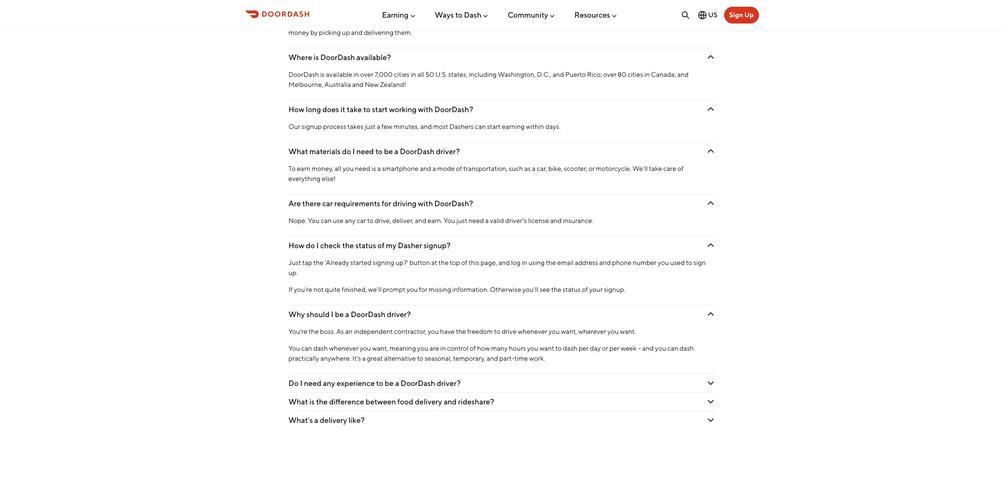 Task type: describe. For each thing, give the bounding box(es) containing it.
available
[[326, 71, 353, 78]]

of right the mode
[[456, 165, 462, 173]]

alternative
[[384, 354, 416, 362]]

signing
[[373, 259, 395, 267]]

how for how does delivering with doordash work?
[[289, 1, 305, 10]]

this
[[469, 259, 480, 267]]

ways to dash
[[435, 10, 482, 19]]

up?'
[[396, 259, 409, 267]]

minutes,
[[394, 123, 419, 131]]

1 - from the left
[[638, 344, 640, 352]]

difference
[[329, 397, 364, 406]]

and left other
[[376, 18, 387, 26]]

it
[[341, 105, 346, 114]]

2 per from the left
[[610, 344, 620, 352]]

hours
[[509, 344, 526, 352]]

doordash up independent at the left bottom of page
[[351, 310, 386, 319]]

australia
[[325, 81, 351, 89]]

80
[[618, 71, 627, 78]]

doordash down alternative
[[401, 379, 436, 388]]

us
[[709, 11, 718, 19]]

when
[[485, 18, 503, 26]]

of inside just tap the 'already started signing up?' button at the top of this page, and log in using the email address and phone number you used to sign up.
[[462, 259, 468, 267]]

you left "have"
[[428, 328, 439, 336]]

1 vertical spatial car
[[357, 217, 366, 225]]

offer
[[592, 18, 606, 26]]

else!
[[322, 175, 336, 183]]

finished,
[[342, 286, 367, 294]]

nope. you can use any car to drive, deliver, and earn. you just need a valid driver's license and insurance.
[[289, 217, 594, 225]]

a up what is the difference between food delivery and rideshare? in the bottom of the page
[[395, 379, 399, 388]]

prompt
[[383, 286, 406, 294]]

1 horizontal spatial delivery
[[415, 397, 443, 406]]

i down takes
[[353, 147, 355, 156]]

anywhere.
[[321, 354, 351, 362]]

it's
[[353, 354, 361, 362]]

you up the want
[[549, 328, 560, 336]]

how does delivering with doordash work? button
[[289, 0, 716, 14]]

between
[[366, 397, 396, 406]]

do
[[289, 379, 299, 388]]

wherever
[[579, 328, 607, 336]]

1 cities from the left
[[394, 71, 410, 78]]

0 horizontal spatial start
[[372, 105, 388, 114]]

1 over from the left
[[361, 71, 374, 78]]

to right the want
[[556, 344, 562, 352]]

how for how long does it take to start working with doordash?
[[289, 105, 305, 114]]

1 horizontal spatial any
[[345, 217, 356, 225]]

of right the 'care'
[[678, 165, 684, 173]]

day
[[590, 344, 601, 352]]

and left most
[[421, 123, 432, 131]]

started
[[351, 259, 372, 267]]

you left want.
[[608, 328, 619, 336]]

part-
[[500, 354, 515, 362]]

what is the difference between food delivery and rideshare?
[[289, 397, 495, 406]]

control
[[447, 344, 469, 352]]

days.
[[546, 123, 561, 131]]

materials
[[310, 147, 341, 156]]

need down takes
[[357, 147, 374, 156]]

there
[[303, 199, 321, 208]]

mode
[[438, 165, 455, 173]]

people
[[321, 18, 341, 26]]

1 horizontal spatial you
[[308, 217, 320, 225]]

0 vertical spatial car
[[323, 199, 333, 208]]

picking
[[319, 29, 341, 36]]

valid
[[490, 217, 504, 225]]

are
[[430, 344, 439, 352]]

missing
[[429, 286, 452, 294]]

up
[[745, 11, 754, 19]]

2 dash from the left
[[563, 344, 578, 352]]

a left "valid"
[[486, 217, 489, 225]]

a down what materials do i need to be a doordash driver?
[[378, 165, 381, 173]]

zealand!
[[380, 81, 407, 89]]

the right using
[[546, 259, 557, 267]]

goods
[[406, 18, 424, 26]]

signup.
[[605, 286, 626, 294]]

earn inside to earn money, all you need is a smartphone and a mode of transportation, such as a car, bike, scooter, or motorcycle. we'll take care of everything else!
[[297, 165, 311, 173]]

to down few
[[376, 147, 383, 156]]

whenever inside you can dash whenever you want, meaning you are in control of how many hours you want to dash per day or per week -- and you can dash practically anywhere. it's a great alternative to seasonal, temporary, and part-time work.
[[329, 344, 359, 352]]

signup
[[302, 123, 322, 131]]

in left 50
[[411, 71, 417, 78]]

you up it's
[[360, 344, 371, 352]]

our
[[289, 123, 301, 131]]

d.c.,
[[537, 71, 552, 78]]

1 horizontal spatial whenever
[[518, 328, 548, 336]]

the left boss.
[[309, 328, 319, 336]]

a left the mode
[[433, 165, 436, 173]]

0 vertical spatial just
[[365, 123, 376, 131]]

a up 'smartphone'
[[395, 147, 399, 156]]

to up takes
[[364, 105, 371, 114]]

in right available
[[354, 71, 359, 78]]

to inside millions of people order food and other goods through doordash. when customers place an order, we offer the deliveries to dashers, who earn money by picking up and delivering them.
[[648, 18, 654, 26]]

just
[[289, 259, 301, 267]]

in inside you can dash whenever you want, meaning you are in control of how many hours you want to dash per day or per week -- and you can dash practically anywhere. it's a great alternative to seasonal, temporary, and part-time work.
[[441, 344, 446, 352]]

our signup process takes just a few minutes, and most dashers can start earning within days.
[[289, 123, 561, 131]]

or inside to earn money, all you need is a smartphone and a mode of transportation, such as a car, bike, scooter, or motorcycle. we'll take care of everything else!
[[589, 165, 595, 173]]

1 vertical spatial status
[[563, 286, 581, 294]]

to inside just tap the 'already started signing up?' button at the top of this page, and log in using the email address and phone number you used to sign up.
[[687, 259, 693, 267]]

what's
[[289, 416, 313, 425]]

take inside to earn money, all you need is a smartphone and a mode of transportation, such as a car, bike, scooter, or motorcycle. we'll take care of everything else!
[[650, 165, 663, 173]]

and right week
[[643, 344, 654, 352]]

chevron down image for doordash
[[706, 378, 716, 388]]

money
[[289, 29, 309, 36]]

and left rideshare?
[[444, 397, 457, 406]]

page,
[[481, 259, 498, 267]]

u.s.
[[436, 71, 448, 78]]

through
[[426, 18, 450, 26]]

of inside millions of people order food and other goods through doordash. when customers place an order, we offer the deliveries to dashers, who earn money by picking up and delivering them.
[[313, 18, 319, 26]]

in left canada;
[[645, 71, 650, 78]]

long
[[306, 105, 321, 114]]

the right see
[[552, 286, 562, 294]]

meaning
[[390, 344, 416, 352]]

money,
[[312, 165, 334, 173]]

0 horizontal spatial for
[[382, 199, 392, 208]]

is for the
[[310, 397, 315, 406]]

of left my
[[378, 241, 385, 250]]

1 vertical spatial any
[[323, 379, 335, 388]]

community link
[[508, 7, 556, 23]]

we'll
[[369, 286, 382, 294]]

ways to dash link
[[435, 7, 489, 23]]

you up work.
[[528, 344, 539, 352]]

your
[[590, 286, 603, 294]]

a down finished,
[[346, 310, 350, 319]]

and left log
[[499, 259, 510, 267]]

delivering inside button
[[324, 1, 358, 10]]

many
[[492, 344, 508, 352]]

transportation,
[[464, 165, 508, 173]]

and left phone
[[600, 259, 611, 267]]

dash
[[464, 10, 482, 19]]

where is doordash available?
[[289, 53, 391, 62]]

or inside you can dash whenever you want, meaning you are in control of how many hours you want to dash per day or per week -- and you can dash practically anywhere. it's a great alternative to seasonal, temporary, and part-time work.
[[603, 344, 609, 352]]

seasonal,
[[425, 354, 452, 362]]

0 vertical spatial status
[[356, 241, 376, 250]]

of left your
[[582, 286, 589, 294]]

to left seasonal,
[[417, 354, 424, 362]]

earning
[[502, 123, 525, 131]]

to left drive
[[495, 328, 501, 336]]

freedom
[[468, 328, 493, 336]]

and right d.c.,
[[553, 71, 565, 78]]

chevron down image for driver?
[[706, 309, 716, 319]]

quite
[[325, 286, 341, 294]]

time
[[515, 354, 528, 362]]

how
[[478, 344, 490, 352]]

how does delivering with doordash work?
[[289, 1, 433, 10]]

chevron down image for rideshare?
[[706, 397, 716, 407]]

with inside how does delivering with doordash work? button
[[360, 1, 375, 10]]

why should i be a doordash driver?
[[289, 310, 411, 319]]

be for need
[[384, 147, 393, 156]]

millions of people order food and other goods through doordash. when customers place an order, we offer the deliveries to dashers, who earn money by picking up and delivering them.
[[289, 18, 710, 36]]

you inside to earn money, all you need is a smartphone and a mode of transportation, such as a car, bike, scooter, or motorcycle. we'll take care of everything else!
[[343, 165, 354, 173]]

4 chevron down image from the top
[[706, 415, 716, 425]]

to up between
[[377, 379, 384, 388]]

dashers,
[[656, 18, 681, 26]]

1 vertical spatial do
[[306, 241, 315, 250]]

3 dash from the left
[[680, 344, 694, 352]]

to
[[289, 165, 296, 173]]

to left dash
[[456, 10, 463, 19]]

doordash up available
[[321, 53, 355, 62]]

deliver,
[[393, 217, 414, 225]]

check
[[321, 241, 341, 250]]

0 horizontal spatial delivery
[[320, 416, 347, 425]]

you right prompt
[[407, 286, 418, 294]]

driver? for what materials do i need to be a doordash driver?
[[436, 147, 460, 156]]

2 doordash? from the top
[[435, 199, 473, 208]]

phone
[[613, 259, 632, 267]]

i left the check at the bottom left of the page
[[317, 241, 319, 250]]

how for how do i check the status of my dasher signup?
[[289, 241, 305, 250]]

other
[[388, 18, 405, 26]]

number
[[633, 259, 657, 267]]

3 chevron down image from the top
[[706, 198, 716, 208]]

i right should
[[331, 310, 334, 319]]

1 chevron down image from the top
[[706, 52, 716, 62]]

driver? for do i need any experience to be a doordash driver?
[[437, 379, 461, 388]]

all inside the doordash is available in over 7,000 cities in all 50 u.s. states, including washington, d.c., and puerto rico; over 80 cities in canada; and melbourne, australia and new zealand!
[[418, 71, 425, 78]]

of inside you can dash whenever you want, meaning you are in control of how many hours you want to dash per day or per week -- and you can dash practically anywhere. it's a great alternative to seasonal, temporary, and part-time work.
[[470, 344, 476, 352]]

independent
[[354, 328, 393, 336]]

1 doordash? from the top
[[435, 105, 474, 114]]

the right tap
[[314, 259, 324, 267]]

work?
[[412, 1, 433, 10]]

what for what is the difference between food delivery and rideshare?
[[289, 397, 308, 406]]

most
[[433, 123, 449, 131]]

an inside millions of people order food and other goods through doordash. when customers place an order, we offer the deliveries to dashers, who earn money by picking up and delivering them.
[[554, 18, 562, 26]]

the right the check at the bottom left of the page
[[343, 241, 354, 250]]

and left earn.
[[415, 217, 427, 225]]

driving
[[393, 199, 417, 208]]

1 vertical spatial food
[[398, 397, 414, 406]]

should
[[307, 310, 330, 319]]

email
[[558, 259, 574, 267]]



Task type: vqa. For each thing, say whether or not it's contained in the screenshot.
Amazon,
no



Task type: locate. For each thing, give the bounding box(es) containing it.
1 dash from the left
[[314, 344, 328, 352]]

drive,
[[375, 217, 391, 225]]

does left the it
[[323, 105, 339, 114]]

start left earning
[[487, 123, 501, 131]]

driver? down seasonal,
[[437, 379, 461, 388]]

driver? up the mode
[[436, 147, 460, 156]]

do i need any experience to be a doordash driver?
[[289, 379, 461, 388]]

does up millions
[[306, 1, 323, 10]]

and down many
[[487, 354, 499, 362]]

1 horizontal spatial delivering
[[364, 29, 394, 36]]

where
[[289, 53, 312, 62]]

2 horizontal spatial you
[[444, 217, 456, 225]]

1 vertical spatial whenever
[[329, 344, 359, 352]]

1 vertical spatial delivery
[[320, 416, 347, 425]]

0 vertical spatial does
[[306, 1, 323, 10]]

1 how from the top
[[289, 1, 305, 10]]

chevron down image
[[706, 52, 716, 62], [706, 104, 716, 114], [706, 198, 716, 208], [706, 378, 716, 388], [706, 397, 716, 407]]

take left the 'care'
[[650, 165, 663, 173]]

0 vertical spatial doordash?
[[435, 105, 474, 114]]

you up practically
[[289, 344, 300, 352]]

want, inside you can dash whenever you want, meaning you are in control of how many hours you want to dash per day or per week -- and you can dash practically anywhere. it's a great alternative to seasonal, temporary, and part-time work.
[[373, 344, 389, 352]]

you inside you can dash whenever you want, meaning you are in control of how many hours you want to dash per day or per week -- and you can dash practically anywhere. it's a great alternative to seasonal, temporary, and part-time work.
[[289, 344, 300, 352]]

the right offer
[[607, 18, 617, 26]]

such
[[509, 165, 524, 173]]

1 vertical spatial take
[[650, 165, 663, 173]]

how
[[289, 1, 305, 10], [289, 105, 305, 114], [289, 241, 305, 250]]

delivering down other
[[364, 29, 394, 36]]

0 vertical spatial how
[[289, 1, 305, 10]]

chevron down image
[[706, 146, 716, 156], [706, 240, 716, 250], [706, 309, 716, 319], [706, 415, 716, 425]]

the up what's a delivery like?
[[316, 397, 328, 406]]

1 what from the top
[[289, 147, 308, 156]]

does inside button
[[306, 1, 323, 10]]

1 vertical spatial all
[[335, 165, 342, 173]]

food
[[360, 18, 374, 26], [398, 397, 414, 406]]

1 horizontal spatial dash
[[563, 344, 578, 352]]

used
[[671, 259, 685, 267]]

all left 50
[[418, 71, 425, 78]]

do up tap
[[306, 241, 315, 250]]

information.
[[453, 286, 489, 294]]

what's a delivery like?
[[289, 416, 365, 425]]

doordash inside how does delivering with doordash work? button
[[376, 1, 411, 10]]

signup?
[[424, 241, 451, 250]]

chevron down image for be
[[706, 146, 716, 156]]

2 cities from the left
[[628, 71, 644, 78]]

be up as
[[335, 310, 344, 319]]

is inside to earn money, all you need is a smartphone and a mode of transportation, such as a car, bike, scooter, or motorcycle. we'll take care of everything else!
[[372, 165, 376, 173]]

doordash inside the doordash is available in over 7,000 cities in all 50 u.s. states, including washington, d.c., and puerto rico; over 80 cities in canada; and melbourne, australia and new zealand!
[[289, 71, 319, 78]]

nope.
[[289, 217, 307, 225]]

0 horizontal spatial food
[[360, 18, 374, 26]]

dashers
[[450, 123, 474, 131]]

0 horizontal spatial an
[[346, 328, 353, 336]]

3 how from the top
[[289, 241, 305, 250]]

why
[[289, 310, 305, 319]]

0 vertical spatial for
[[382, 199, 392, 208]]

driver?
[[436, 147, 460, 156], [387, 310, 411, 319], [437, 379, 461, 388]]

you'll
[[523, 286, 539, 294]]

and left new
[[352, 81, 364, 89]]

2 horizontal spatial dash
[[680, 344, 694, 352]]

0 horizontal spatial car
[[323, 199, 333, 208]]

of
[[313, 18, 319, 26], [456, 165, 462, 173], [678, 165, 684, 173], [378, 241, 385, 250], [462, 259, 468, 267], [582, 286, 589, 294], [470, 344, 476, 352]]

1 vertical spatial an
[[346, 328, 353, 336]]

over
[[361, 71, 374, 78], [604, 71, 617, 78]]

to left drive,
[[368, 217, 374, 225]]

in right log
[[522, 259, 528, 267]]

earning link
[[382, 7, 417, 23]]

1 horizontal spatial an
[[554, 18, 562, 26]]

0 horizontal spatial delivering
[[324, 1, 358, 10]]

1 vertical spatial or
[[603, 344, 609, 352]]

1 vertical spatial what
[[289, 397, 308, 406]]

1 horizontal spatial cities
[[628, 71, 644, 78]]

bike,
[[549, 165, 563, 173]]

car,
[[537, 165, 548, 173]]

1 vertical spatial just
[[457, 217, 468, 225]]

earn up everything
[[297, 165, 311, 173]]

1 chevron down image from the top
[[706, 146, 716, 156]]

1 vertical spatial does
[[323, 105, 339, 114]]

per
[[579, 344, 589, 352], [610, 344, 620, 352]]

and inside to earn money, all you need is a smartphone and a mode of transportation, such as a car, bike, scooter, or motorcycle. we'll take care of everything else!
[[420, 165, 432, 173]]

order
[[343, 18, 359, 26]]

rico;
[[588, 71, 603, 78]]

you right nope.
[[308, 217, 320, 225]]

smartphone
[[382, 165, 419, 173]]

need right do
[[304, 379, 322, 388]]

community
[[508, 10, 549, 19]]

1 horizontal spatial all
[[418, 71, 425, 78]]

4 chevron down image from the top
[[706, 378, 716, 388]]

the
[[607, 18, 617, 26], [343, 241, 354, 250], [314, 259, 324, 267], [439, 259, 449, 267], [546, 259, 557, 267], [552, 286, 562, 294], [309, 328, 319, 336], [456, 328, 466, 336], [316, 397, 328, 406]]

1 vertical spatial with
[[418, 105, 433, 114]]

insurance.
[[563, 217, 594, 225]]

and right up
[[352, 29, 363, 36]]

experience
[[337, 379, 375, 388]]

0 vertical spatial driver?
[[436, 147, 460, 156]]

ways
[[435, 10, 454, 19]]

1 horizontal spatial or
[[603, 344, 609, 352]]

we'll
[[633, 165, 648, 173]]

delivering
[[324, 1, 358, 10], [364, 29, 394, 36]]

car down requirements
[[357, 217, 366, 225]]

0 vertical spatial or
[[589, 165, 595, 173]]

1 horizontal spatial over
[[604, 71, 617, 78]]

2 vertical spatial be
[[385, 379, 394, 388]]

food inside millions of people order food and other goods through doordash. when customers place an order, we offer the deliveries to dashers, who earn money by picking up and delivering them.
[[360, 18, 374, 26]]

to left sign
[[687, 259, 693, 267]]

0 vertical spatial food
[[360, 18, 374, 26]]

chevron down image for of
[[706, 240, 716, 250]]

like?
[[349, 416, 365, 425]]

0 vertical spatial what
[[289, 147, 308, 156]]

for left missing
[[419, 286, 428, 294]]

0 vertical spatial any
[[345, 217, 356, 225]]

order,
[[563, 18, 580, 26]]

tap
[[303, 259, 312, 267]]

earn inside millions of people order food and other goods through doordash. when customers place an order, we offer the deliveries to dashers, who earn money by picking up and delivering them.
[[697, 18, 710, 26]]

and left the mode
[[420, 165, 432, 173]]

chevron down image for with
[[706, 104, 716, 114]]

1 horizontal spatial food
[[398, 397, 414, 406]]

an right as
[[346, 328, 353, 336]]

and right canada;
[[678, 71, 689, 78]]

2 - from the left
[[640, 344, 642, 352]]

you right earn.
[[444, 217, 456, 225]]

boss.
[[320, 328, 335, 336]]

for up drive,
[[382, 199, 392, 208]]

0 horizontal spatial want,
[[373, 344, 389, 352]]

0 horizontal spatial take
[[347, 105, 362, 114]]

using
[[529, 259, 545, 267]]

of left how
[[470, 344, 476, 352]]

doordash.
[[451, 18, 483, 26]]

is inside the doordash is available in over 7,000 cities in all 50 u.s. states, including washington, d.c., and puerto rico; over 80 cities in canada; and melbourne, australia and new zealand!
[[321, 71, 325, 78]]

1 vertical spatial earn
[[297, 165, 311, 173]]

an
[[554, 18, 562, 26], [346, 328, 353, 336]]

car
[[323, 199, 333, 208], [357, 217, 366, 225]]

washington,
[[498, 71, 536, 78]]

0 vertical spatial with
[[360, 1, 375, 10]]

0 vertical spatial want,
[[561, 328, 578, 336]]

1 horizontal spatial car
[[357, 217, 366, 225]]

do right "materials"
[[342, 147, 351, 156]]

be up what is the difference between food delivery and rideshare? in the bottom of the page
[[385, 379, 394, 388]]

everything
[[289, 175, 321, 183]]

within
[[526, 123, 545, 131]]

doordash up 'smartphone'
[[400, 147, 435, 156]]

want, left wherever
[[561, 328, 578, 336]]

at
[[432, 259, 438, 267]]

a right it's
[[363, 354, 366, 362]]

if you're not quite finished, we'll prompt you for missing information. otherwise you'll see the status of your signup.
[[289, 286, 626, 294]]

1 vertical spatial driver?
[[387, 310, 411, 319]]

of up the by
[[313, 18, 319, 26]]

working
[[389, 105, 417, 114]]

rideshare?
[[459, 397, 495, 406]]

want, up great
[[373, 344, 389, 352]]

you inside just tap the 'already started signing up?' button at the top of this page, and log in using the email address and phone number you used to sign up.
[[658, 259, 670, 267]]

driver's
[[506, 217, 527, 225]]

3 chevron down image from the top
[[706, 309, 716, 319]]

0 vertical spatial an
[[554, 18, 562, 26]]

be
[[384, 147, 393, 156], [335, 310, 344, 319], [385, 379, 394, 388]]

for
[[382, 199, 392, 208], [419, 286, 428, 294]]

2 how from the top
[[289, 105, 305, 114]]

millions
[[289, 18, 312, 26]]

0 horizontal spatial any
[[323, 379, 335, 388]]

2 chevron down image from the top
[[706, 104, 716, 114]]

is right where
[[314, 53, 319, 62]]

need left "valid"
[[469, 217, 484, 225]]

resources link
[[575, 7, 618, 23]]

a right as
[[533, 165, 536, 173]]

need
[[357, 147, 374, 156], [355, 165, 371, 173], [469, 217, 484, 225], [304, 379, 322, 388]]

1 horizontal spatial earn
[[697, 18, 710, 26]]

all up else!
[[335, 165, 342, 173]]

a right what's
[[315, 416, 319, 425]]

0 horizontal spatial whenever
[[329, 344, 359, 352]]

1 vertical spatial for
[[419, 286, 428, 294]]

need down what materials do i need to be a doordash driver?
[[355, 165, 371, 173]]

whenever up the want
[[518, 328, 548, 336]]

or right day
[[603, 344, 609, 352]]

1 vertical spatial how
[[289, 105, 305, 114]]

2 vertical spatial how
[[289, 241, 305, 250]]

how up millions
[[289, 1, 305, 10]]

food right between
[[398, 397, 414, 406]]

0 vertical spatial whenever
[[518, 328, 548, 336]]

in inside just tap the 'already started signing up?' button at the top of this page, and log in using the email address and phone number you used to sign up.
[[522, 259, 528, 267]]

1 horizontal spatial take
[[650, 165, 663, 173]]

1 vertical spatial want,
[[373, 344, 389, 352]]

is left available
[[321, 71, 325, 78]]

0 horizontal spatial or
[[589, 165, 595, 173]]

need inside to earn money, all you need is a smartphone and a mode of transportation, such as a car, bike, scooter, or motorcycle. we'll take care of everything else!
[[355, 165, 371, 173]]

50
[[426, 71, 435, 78]]

over left 80
[[604, 71, 617, 78]]

delivering inside millions of people order food and other goods through doordash. when customers place an order, we offer the deliveries to dashers, who earn money by picking up and delivering them.
[[364, 29, 394, 36]]

1 horizontal spatial start
[[487, 123, 501, 131]]

see
[[540, 286, 551, 294]]

how inside how does delivering with doordash work? button
[[289, 1, 305, 10]]

the right "have"
[[456, 328, 466, 336]]

1 vertical spatial doordash?
[[435, 199, 473, 208]]

0 horizontal spatial over
[[361, 71, 374, 78]]

2 what from the top
[[289, 397, 308, 406]]

how left long
[[289, 105, 305, 114]]

my
[[386, 241, 397, 250]]

take right the it
[[347, 105, 362, 114]]

with up our signup process takes just a few minutes, and most dashers can start earning within days.
[[418, 105, 433, 114]]

you can dash whenever you want, meaning you are in control of how many hours you want to dash per day or per week -- and you can dash practically anywhere. it's a great alternative to seasonal, temporary, and part-time work.
[[289, 344, 694, 362]]

with up earn.
[[418, 199, 433, 208]]

earn right who
[[697, 18, 710, 26]]

want,
[[561, 328, 578, 336], [373, 344, 389, 352]]

0 horizontal spatial all
[[335, 165, 342, 173]]

0 vertical spatial all
[[418, 71, 425, 78]]

sign up
[[730, 11, 754, 19]]

just
[[365, 123, 376, 131], [457, 217, 468, 225]]

take
[[347, 105, 362, 114], [650, 165, 663, 173]]

5 chevron down image from the top
[[706, 397, 716, 407]]

is for available
[[321, 71, 325, 78]]

0 horizontal spatial earn
[[297, 165, 311, 173]]

be for experience
[[385, 379, 394, 388]]

1 vertical spatial be
[[335, 310, 344, 319]]

canada;
[[652, 71, 677, 78]]

states,
[[449, 71, 468, 78]]

you right money,
[[343, 165, 354, 173]]

doordash up melbourne,
[[289, 71, 319, 78]]

and
[[376, 18, 387, 26], [352, 29, 363, 36], [553, 71, 565, 78], [678, 71, 689, 78], [352, 81, 364, 89], [421, 123, 432, 131], [420, 165, 432, 173], [415, 217, 427, 225], [551, 217, 562, 225], [499, 259, 510, 267], [600, 259, 611, 267], [643, 344, 654, 352], [487, 354, 499, 362], [444, 397, 457, 406]]

0 horizontal spatial just
[[365, 123, 376, 131]]

the inside millions of people order food and other goods through doordash. when customers place an order, we offer the deliveries to dashers, who earn money by picking up and delivering them.
[[607, 18, 617, 26]]

what for what materials do i need to be a doordash driver?
[[289, 147, 308, 156]]

delivery
[[415, 397, 443, 406], [320, 416, 347, 425]]

2 vertical spatial driver?
[[437, 379, 461, 388]]

sign
[[694, 259, 706, 267]]

cities right 80
[[628, 71, 644, 78]]

0 vertical spatial do
[[342, 147, 351, 156]]

a left few
[[377, 123, 381, 131]]

0 vertical spatial take
[[347, 105, 362, 114]]

you left are
[[418, 344, 429, 352]]

1 horizontal spatial just
[[457, 217, 468, 225]]

per left day
[[579, 344, 589, 352]]

0 vertical spatial delivery
[[415, 397, 443, 406]]

by
[[311, 29, 318, 36]]

driver? up "contractor,"
[[387, 310, 411, 319]]

what
[[289, 147, 308, 156], [289, 397, 308, 406]]

1 horizontal spatial status
[[563, 286, 581, 294]]

any
[[345, 217, 356, 225], [323, 379, 335, 388]]

requirements
[[335, 199, 381, 208]]

dash
[[314, 344, 328, 352], [563, 344, 578, 352], [680, 344, 694, 352]]

1 horizontal spatial for
[[419, 286, 428, 294]]

0 horizontal spatial dash
[[314, 344, 328, 352]]

motorcycle.
[[597, 165, 632, 173]]

doordash? up nope. you can use any car to drive, deliver, and earn. you just need a valid driver's license and insurance.
[[435, 199, 473, 208]]

an right place
[[554, 18, 562, 26]]

what up 'to'
[[289, 147, 308, 156]]

to left dashers, in the top of the page
[[648, 18, 654, 26]]

0 vertical spatial earn
[[697, 18, 710, 26]]

a inside you can dash whenever you want, meaning you are in control of how many hours you want to dash per day or per week -- and you can dash practically anywhere. it's a great alternative to seasonal, temporary, and part-time work.
[[363, 354, 366, 362]]

with
[[360, 1, 375, 10], [418, 105, 433, 114], [418, 199, 433, 208]]

1 horizontal spatial do
[[342, 147, 351, 156]]

0 vertical spatial delivering
[[324, 1, 358, 10]]

1 vertical spatial delivering
[[364, 29, 394, 36]]

and right the license
[[551, 217, 562, 225]]

1 vertical spatial start
[[487, 123, 501, 131]]

0 vertical spatial be
[[384, 147, 393, 156]]

0 horizontal spatial you
[[289, 344, 300, 352]]

the right the at on the bottom
[[439, 259, 449, 267]]

i right do
[[300, 379, 303, 388]]

or right scooter,
[[589, 165, 595, 173]]

2 vertical spatial with
[[418, 199, 433, 208]]

doordash? up dashers
[[435, 105, 474, 114]]

resources
[[575, 10, 611, 19]]

process
[[323, 123, 347, 131]]

all inside to earn money, all you need is a smartphone and a mode of transportation, such as a car, bike, scooter, or motorcycle. we'll take care of everything else!
[[335, 165, 342, 173]]

1 horizontal spatial want,
[[561, 328, 578, 336]]

1 per from the left
[[579, 344, 589, 352]]

2 chevron down image from the top
[[706, 240, 716, 250]]

globe line image
[[698, 10, 708, 20]]

0 horizontal spatial do
[[306, 241, 315, 250]]

have
[[441, 328, 455, 336]]

0 vertical spatial start
[[372, 105, 388, 114]]

few
[[382, 123, 393, 131]]

license
[[529, 217, 550, 225]]

0 horizontal spatial status
[[356, 241, 376, 250]]

in right are
[[441, 344, 446, 352]]

you right week
[[656, 344, 667, 352]]

1 horizontal spatial per
[[610, 344, 620, 352]]

you left used
[[658, 259, 670, 267]]

use
[[333, 217, 344, 225]]

available?
[[357, 53, 391, 62]]

is for doordash
[[314, 53, 319, 62]]

0 horizontal spatial per
[[579, 344, 589, 352]]

2 over from the left
[[604, 71, 617, 78]]

0 horizontal spatial cities
[[394, 71, 410, 78]]

any up the difference
[[323, 379, 335, 388]]



